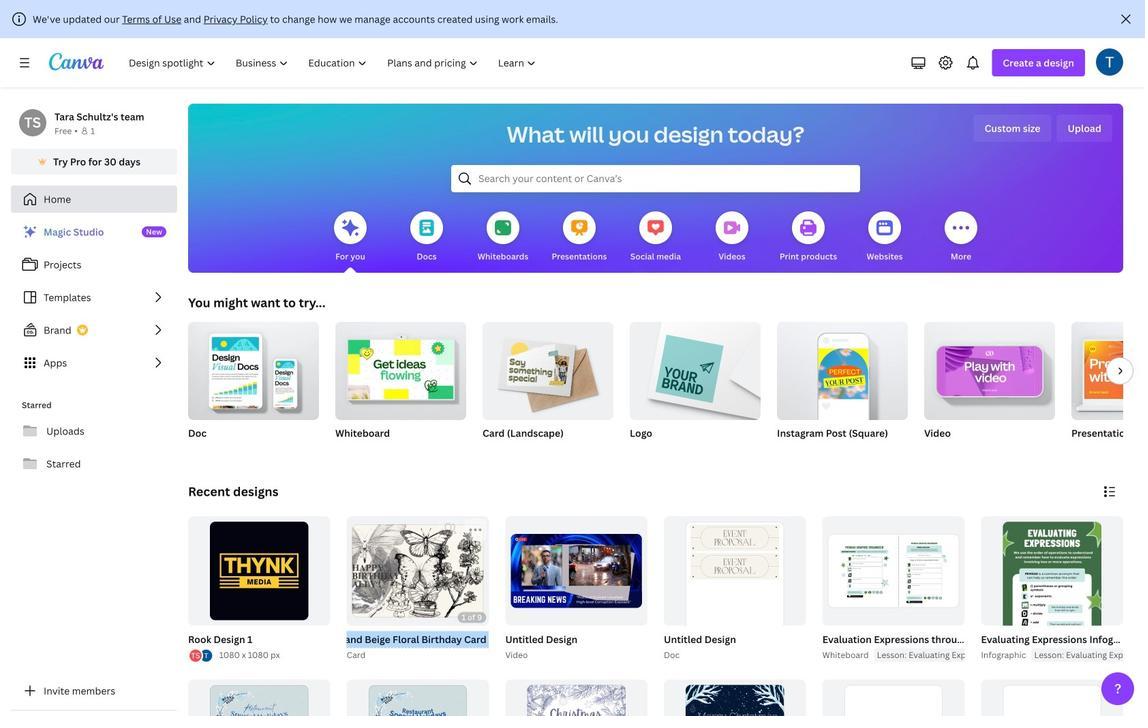 Task type: vqa. For each thing, say whether or not it's contained in the screenshot.
the Try Canva Pro button
no



Task type: describe. For each thing, give the bounding box(es) containing it.
0 vertical spatial list
[[11, 218, 177, 377]]

tara schultz's team element
[[19, 109, 46, 136]]

tara schultz image
[[1097, 48, 1124, 76]]

Search search field
[[479, 166, 833, 192]]

top level navigation element
[[120, 49, 548, 76]]



Task type: locate. For each thing, give the bounding box(es) containing it.
list
[[11, 218, 177, 377], [188, 648, 214, 663]]

group
[[336, 316, 467, 457], [336, 316, 467, 420], [483, 316, 614, 457], [483, 316, 614, 420], [630, 316, 761, 457], [630, 316, 761, 420], [778, 316, 909, 457], [778, 316, 909, 420], [925, 316, 1056, 457], [925, 316, 1056, 420], [188, 322, 319, 457], [1072, 322, 1146, 457], [1072, 322, 1146, 420], [186, 516, 331, 663], [344, 516, 489, 662], [347, 516, 489, 626], [503, 516, 648, 662], [506, 516, 648, 626], [662, 516, 807, 662], [664, 516, 807, 661], [820, 516, 1076, 662], [823, 516, 965, 626], [979, 516, 1146, 716], [982, 516, 1124, 716], [188, 680, 331, 716], [347, 680, 489, 716], [506, 680, 648, 716], [664, 680, 807, 716], [823, 680, 965, 716], [982, 680, 1124, 716]]

1 vertical spatial list
[[188, 648, 214, 663]]

tara schultz's team image
[[19, 109, 46, 136]]

0 horizontal spatial list
[[11, 218, 177, 377]]

None field
[[347, 631, 489, 648]]

1 horizontal spatial list
[[188, 648, 214, 663]]

None search field
[[452, 165, 861, 192]]



